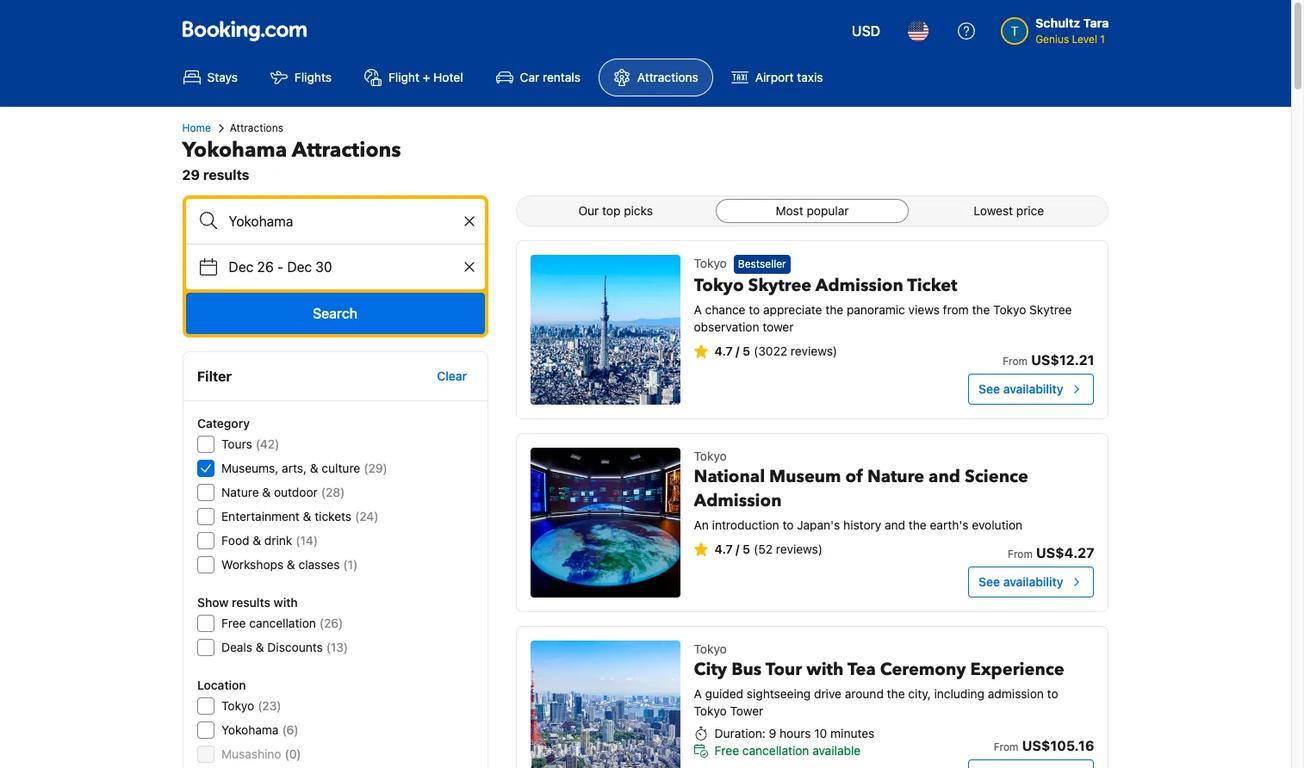 Task type: locate. For each thing, give the bounding box(es) containing it.
an
[[694, 518, 709, 532]]

to inside tokyo national museum of nature and science admission an introduction to japan's history and the earth's evolution
[[783, 518, 794, 532]]

the left panoramic
[[826, 303, 844, 317]]

(42)
[[255, 437, 279, 451]]

yokohama down tokyo (23) on the bottom left
[[221, 723, 278, 737]]

1 / from the top
[[736, 344, 740, 359]]

tokyo for tokyo national museum of nature and science admission an introduction to japan's history and the earth's evolution
[[694, 449, 727, 463]]

1 vertical spatial cancellation
[[742, 743, 809, 758]]

nature down the museums,
[[221, 485, 259, 500]]

from
[[1003, 355, 1028, 368], [1008, 548, 1033, 561], [994, 741, 1019, 754]]

2 see availability from the top
[[979, 575, 1063, 589]]

tour
[[766, 658, 802, 681]]

from inside from us$4.27
[[1008, 548, 1033, 561]]

1 vertical spatial see availability
[[979, 575, 1063, 589]]

0 horizontal spatial with
[[273, 595, 297, 610]]

tokyo inside tokyo national museum of nature and science admission an introduction to japan's history and the earth's evolution
[[694, 449, 727, 463]]

1 horizontal spatial with
[[807, 658, 844, 681]]

1 see from the top
[[979, 382, 1000, 396]]

a inside tokyo skytree admission ticket a chance to appreciate the panoramic views from the tokyo skytree observation tower
[[694, 303, 702, 317]]

1 vertical spatial 4.7
[[715, 542, 733, 556]]

drink
[[264, 533, 292, 548]]

deals
[[221, 640, 252, 655]]

0 vertical spatial from
[[1003, 355, 1028, 368]]

free
[[221, 616, 246, 631], [715, 743, 739, 758]]

category
[[197, 416, 249, 431]]

from inside the from us$105.16
[[994, 741, 1019, 754]]

1 5 from the top
[[743, 344, 750, 359]]

admission inside tokyo skytree admission ticket a chance to appreciate the panoramic views from the tokyo skytree observation tower
[[816, 274, 903, 297]]

attractions
[[637, 70, 698, 84], [230, 121, 283, 134], [292, 136, 401, 165]]

& right the "deals"
[[255, 640, 264, 655]]

2 / from the top
[[736, 542, 740, 556]]

2 4.7 from the top
[[715, 542, 733, 556]]

with
[[273, 595, 297, 610], [807, 658, 844, 681]]

1 4.7 from the top
[[715, 344, 733, 359]]

5 left (3022
[[743, 344, 750, 359]]

views
[[909, 303, 940, 317]]

0 vertical spatial admission
[[816, 274, 903, 297]]

the inside tokyo national museum of nature and science admission an introduction to japan's history and the earth's evolution
[[909, 518, 927, 532]]

& for nature & outdoor
[[262, 485, 270, 500]]

your account menu schultz tara genius level 1 element
[[1001, 8, 1116, 47]]

0 horizontal spatial admission
[[694, 489, 782, 513]]

2 vertical spatial attractions
[[292, 136, 401, 165]]

1 availability from the top
[[1003, 382, 1063, 396]]

results
[[203, 167, 249, 183], [231, 595, 270, 610]]

1 horizontal spatial to
[[783, 518, 794, 532]]

taxis
[[797, 70, 823, 84]]

0 vertical spatial see
[[979, 382, 1000, 396]]

availability down from us$12.21
[[1003, 382, 1063, 396]]

(13)
[[326, 640, 348, 655]]

see availability down from us$4.27
[[979, 575, 1063, 589]]

see for tokyo skytree admission ticket
[[979, 382, 1000, 396]]

tokyo skytree admission ticket a chance to appreciate the panoramic views from the tokyo skytree observation tower
[[694, 274, 1072, 335]]

1 vertical spatial yokohama
[[221, 723, 278, 737]]

4.7 down observation
[[715, 344, 733, 359]]

29
[[182, 167, 200, 183]]

genius
[[1036, 33, 1069, 46]]

tours (42)
[[221, 437, 279, 451]]

the left earth's
[[909, 518, 927, 532]]

results up free cancellation (26)
[[231, 595, 270, 610]]

2 horizontal spatial to
[[1047, 687, 1058, 701]]

1 horizontal spatial free
[[715, 743, 739, 758]]

0 vertical spatial yokohama
[[182, 136, 287, 165]]

4.7 for admission
[[715, 542, 733, 556]]

yokohama for yokohama attractions
[[182, 136, 287, 165]]

/ down observation
[[736, 344, 740, 359]]

5 for appreciate
[[743, 344, 750, 359]]

free up the "deals"
[[221, 616, 246, 631]]

30
[[316, 259, 332, 275]]

science
[[965, 465, 1029, 488]]

the inside tokyo city bus tour with tea ceremony experience a guided sightseeing drive around the city, including admission to tokyo tower
[[887, 687, 905, 701]]

1 vertical spatial /
[[736, 542, 740, 556]]

0 horizontal spatial to
[[749, 303, 760, 317]]

1 horizontal spatial attractions
[[292, 136, 401, 165]]

most popular
[[776, 203, 849, 218]]

0 horizontal spatial cancellation
[[249, 616, 316, 631]]

(52
[[754, 542, 773, 556]]

yokohama down home
[[182, 136, 287, 165]]

& for entertainment & tickets
[[303, 509, 311, 524]]

with inside tokyo city bus tour with tea ceremony experience a guided sightseeing drive around the city, including admission to tokyo tower
[[807, 658, 844, 681]]

1 vertical spatial reviews)
[[776, 542, 823, 556]]

/ down introduction
[[736, 542, 740, 556]]

workshops
[[221, 557, 283, 572]]

5 for admission
[[743, 542, 750, 556]]

car rentals
[[520, 70, 581, 84]]

1 vertical spatial skytree
[[1030, 303, 1072, 317]]

0 vertical spatial a
[[694, 303, 702, 317]]

to right admission
[[1047, 687, 1058, 701]]

outdoor
[[273, 485, 317, 500]]

deals & discounts (13)
[[221, 640, 348, 655]]

from for national museum of nature and science admission
[[1008, 548, 1033, 561]]

cancellation down 9
[[742, 743, 809, 758]]

1
[[1100, 33, 1105, 46]]

clear button
[[430, 361, 473, 392]]

0 horizontal spatial skytree
[[748, 274, 812, 297]]

/
[[736, 344, 740, 359], [736, 542, 740, 556]]

&
[[310, 461, 318, 476], [262, 485, 270, 500], [303, 509, 311, 524], [252, 533, 261, 548], [286, 557, 295, 572], [255, 640, 264, 655]]

with up free cancellation (26)
[[273, 595, 297, 610]]

skytree
[[748, 274, 812, 297], [1030, 303, 1072, 317]]

admission
[[816, 274, 903, 297], [694, 489, 782, 513]]

0 vertical spatial results
[[203, 167, 249, 183]]

availability
[[1003, 382, 1063, 396], [1003, 575, 1063, 589]]

1 vertical spatial availability
[[1003, 575, 1063, 589]]

reviews) down 'tower'
[[791, 344, 837, 359]]

classes
[[298, 557, 339, 572]]

see for national museum of nature and science admission
[[979, 575, 1000, 589]]

from inside from us$12.21
[[1003, 355, 1028, 368]]

2 see from the top
[[979, 575, 1000, 589]]

2 availability from the top
[[1003, 575, 1063, 589]]

flight + hotel link
[[350, 59, 478, 96]]

4.7 down introduction
[[715, 542, 733, 556]]

top
[[602, 203, 621, 218]]

from down evolution
[[1008, 548, 1033, 561]]

1 vertical spatial see
[[979, 575, 1000, 589]]

including
[[934, 687, 985, 701]]

0 vertical spatial attractions
[[637, 70, 698, 84]]

1 vertical spatial from
[[1008, 548, 1033, 561]]

availability for tokyo skytree admission ticket
[[1003, 382, 1063, 396]]

1 see availability from the top
[[979, 382, 1063, 396]]

national museum of nature and science admission image
[[530, 448, 680, 598]]

panoramic
[[847, 303, 905, 317]]

& for food & drink
[[252, 533, 261, 548]]

culture
[[321, 461, 360, 476]]

0 horizontal spatial free
[[221, 616, 246, 631]]

1 horizontal spatial cancellation
[[742, 743, 809, 758]]

reviews)
[[791, 344, 837, 359], [776, 542, 823, 556]]

from left the us$105.16
[[994, 741, 1019, 754]]

2 5 from the top
[[743, 542, 750, 556]]

tara
[[1083, 16, 1109, 30]]

minutes
[[831, 726, 875, 741]]

1 horizontal spatial and
[[929, 465, 960, 488]]

flights
[[295, 70, 332, 84]]

booking.com image
[[182, 21, 306, 41]]

food & drink (14)
[[221, 533, 317, 548]]

from us$12.21
[[1003, 352, 1094, 368]]

admission up panoramic
[[816, 274, 903, 297]]

our
[[578, 203, 599, 218]]

2 vertical spatial from
[[994, 741, 1019, 754]]

1 vertical spatial and
[[885, 518, 906, 532]]

free down the duration: at bottom
[[715, 743, 739, 758]]

0 vertical spatial 4.7
[[715, 344, 733, 359]]

1 vertical spatial a
[[694, 687, 702, 701]]

cancellation up deals & discounts (13)
[[249, 616, 316, 631]]

cancellation for (26)
[[249, 616, 316, 631]]

yokohama for yokohama
[[221, 723, 278, 737]]

0 vertical spatial reviews)
[[791, 344, 837, 359]]

hotel
[[433, 70, 463, 84]]

reviews) down japan's
[[776, 542, 823, 556]]

0 horizontal spatial and
[[885, 518, 906, 532]]

& right arts,
[[310, 461, 318, 476]]

& left drink
[[252, 533, 261, 548]]

entertainment & tickets (24)
[[221, 509, 378, 524]]

1 vertical spatial admission
[[694, 489, 782, 513]]

skytree up from us$12.21
[[1030, 303, 1072, 317]]

0 horizontal spatial attractions
[[230, 121, 283, 134]]

2 horizontal spatial attractions
[[637, 70, 698, 84]]

2 a from the top
[[694, 687, 702, 701]]

a left guided
[[694, 687, 702, 701]]

to left japan's
[[783, 518, 794, 532]]

the left the city, on the bottom right
[[887, 687, 905, 701]]

1 vertical spatial with
[[807, 658, 844, 681]]

cancellation
[[249, 616, 316, 631], [742, 743, 809, 758]]

airport taxis link
[[717, 59, 838, 96]]

yokohama
[[182, 136, 287, 165], [221, 723, 278, 737]]

nature right of
[[867, 465, 924, 488]]

the
[[826, 303, 844, 317], [972, 303, 990, 317], [909, 518, 927, 532], [887, 687, 905, 701]]

nature
[[867, 465, 924, 488], [221, 485, 259, 500]]

with up drive at the bottom of page
[[807, 658, 844, 681]]

2 vertical spatial to
[[1047, 687, 1058, 701]]

home
[[182, 121, 211, 134]]

admission
[[988, 687, 1044, 701]]

& down drink
[[286, 557, 295, 572]]

0 horizontal spatial dec
[[229, 259, 254, 275]]

1 horizontal spatial dec
[[287, 259, 312, 275]]

workshops & classes (1)
[[221, 557, 357, 572]]

and up earth's
[[929, 465, 960, 488]]

0 vertical spatial to
[[749, 303, 760, 317]]

0 horizontal spatial nature
[[221, 485, 259, 500]]

admission up introduction
[[694, 489, 782, 513]]

a left chance
[[694, 303, 702, 317]]

availability down from us$4.27
[[1003, 575, 1063, 589]]

tokyo for tokyo (23)
[[221, 699, 254, 713]]

1 vertical spatial results
[[231, 595, 270, 610]]

& up entertainment
[[262, 485, 270, 500]]

us$105.16
[[1022, 738, 1094, 754]]

dec right -
[[287, 259, 312, 275]]

and
[[929, 465, 960, 488], [885, 518, 906, 532]]

airport taxis
[[755, 70, 823, 84]]

1 a from the top
[[694, 303, 702, 317]]

yokohama inside yokohama attractions 29 results
[[182, 136, 287, 165]]

1 horizontal spatial nature
[[867, 465, 924, 488]]

1 horizontal spatial admission
[[816, 274, 903, 297]]

price
[[1016, 203, 1044, 218]]

clear
[[437, 369, 467, 383]]

and right history
[[885, 518, 906, 532]]

from left us$12.21
[[1003, 355, 1028, 368]]

0 vertical spatial see availability
[[979, 382, 1063, 396]]

museums,
[[221, 461, 278, 476]]

to inside tokyo city bus tour with tea ceremony experience a guided sightseeing drive around the city, including admission to tokyo tower
[[1047, 687, 1058, 701]]

results right 29
[[203, 167, 249, 183]]

5 left (52
[[743, 542, 750, 556]]

results inside yokohama attractions 29 results
[[203, 167, 249, 183]]

0 vertical spatial free
[[221, 616, 246, 631]]

0 vertical spatial availability
[[1003, 382, 1063, 396]]

to right chance
[[749, 303, 760, 317]]

0 vertical spatial cancellation
[[249, 616, 316, 631]]

0 vertical spatial /
[[736, 344, 740, 359]]

& for deals & discounts
[[255, 640, 264, 655]]

appreciate
[[763, 303, 822, 317]]

picks
[[624, 203, 653, 218]]

attractions inside yokohama attractions 29 results
[[292, 136, 401, 165]]

bestseller
[[738, 258, 786, 271]]

skytree up appreciate
[[748, 274, 812, 297]]

food
[[221, 533, 249, 548]]

& for workshops & classes
[[286, 557, 295, 572]]

& up (14)
[[303, 509, 311, 524]]

1 vertical spatial free
[[715, 743, 739, 758]]

ceremony
[[880, 658, 966, 681]]

1 vertical spatial to
[[783, 518, 794, 532]]

0 vertical spatial 5
[[743, 344, 750, 359]]

dec left 26
[[229, 259, 254, 275]]

see availability down from us$12.21
[[979, 382, 1063, 396]]

1 vertical spatial 5
[[743, 542, 750, 556]]



Task type: describe. For each thing, give the bounding box(es) containing it.
/ for appreciate
[[736, 344, 740, 359]]

reviews) for appreciate
[[791, 344, 837, 359]]

4.7 / 5 (3022 reviews)
[[715, 344, 837, 359]]

most
[[776, 203, 803, 218]]

experience
[[971, 658, 1065, 681]]

duration: 9 hours 10 minutes
[[715, 726, 875, 741]]

evolution
[[972, 518, 1023, 532]]

(26)
[[319, 616, 343, 631]]

reviews) for admission
[[776, 542, 823, 556]]

yokohama attractions 29 results
[[182, 136, 401, 183]]

+
[[423, 70, 430, 84]]

1 dec from the left
[[229, 259, 254, 275]]

usd button
[[842, 10, 891, 52]]

(24)
[[355, 509, 378, 524]]

the right from
[[972, 303, 990, 317]]

availability for national museum of nature and science admission
[[1003, 575, 1063, 589]]

ticket
[[907, 274, 958, 297]]

chance
[[705, 303, 746, 317]]

1 vertical spatial attractions
[[230, 121, 283, 134]]

city bus tour with tea ceremony experience image
[[530, 641, 680, 768]]

tokyo city bus tour with tea ceremony experience a guided sightseeing drive around the city, including admission to tokyo tower
[[694, 642, 1065, 718]]

26
[[257, 259, 274, 275]]

our top picks
[[578, 203, 653, 218]]

tours
[[221, 437, 252, 451]]

us$12.21
[[1031, 352, 1094, 368]]

10
[[814, 726, 827, 741]]

see availability for national museum of nature and science admission
[[979, 575, 1063, 589]]

observation
[[694, 320, 759, 335]]

drive
[[814, 687, 842, 701]]

home link
[[182, 121, 211, 136]]

(0)
[[284, 747, 301, 762]]

discounts
[[267, 640, 322, 655]]

free cancellation (26)
[[221, 616, 343, 631]]

musashino
[[221, 747, 281, 762]]

(28)
[[321, 485, 344, 500]]

city
[[694, 658, 727, 681]]

location
[[197, 678, 246, 693]]

tokyo for tokyo skytree admission ticket a chance to appreciate the panoramic views from the tokyo skytree observation tower
[[694, 274, 744, 297]]

0 vertical spatial and
[[929, 465, 960, 488]]

(3022
[[754, 344, 788, 359]]

show results with
[[197, 595, 297, 610]]

free for free cancellation available
[[715, 743, 739, 758]]

nature inside tokyo national museum of nature and science admission an introduction to japan's history and the earth's evolution
[[867, 465, 924, 488]]

1 horizontal spatial skytree
[[1030, 303, 1072, 317]]

flights link
[[256, 59, 346, 96]]

introduction
[[712, 518, 779, 532]]

tokyo for tokyo city bus tour with tea ceremony experience a guided sightseeing drive around the city, including admission to tokyo tower
[[694, 642, 727, 656]]

(14)
[[295, 533, 317, 548]]

Where are you going? search field
[[186, 199, 485, 244]]

sightseeing
[[747, 687, 811, 701]]

free cancellation available
[[715, 743, 861, 758]]

/ for admission
[[736, 542, 740, 556]]

japan's
[[797, 518, 840, 532]]

tower
[[730, 704, 763, 718]]

national
[[694, 465, 765, 488]]

dec 26 - dec 30
[[229, 259, 332, 275]]

search
[[313, 306, 357, 321]]

schultz tara genius level 1
[[1036, 16, 1109, 46]]

yokohama (6)
[[221, 723, 298, 737]]

guided
[[705, 687, 744, 701]]

see availability for tokyo skytree admission ticket
[[979, 382, 1063, 396]]

to inside tokyo skytree admission ticket a chance to appreciate the panoramic views from the tokyo skytree observation tower
[[749, 303, 760, 317]]

free for free cancellation (26)
[[221, 616, 246, 631]]

a inside tokyo city bus tour with tea ceremony experience a guided sightseeing drive around the city, including admission to tokyo tower
[[694, 687, 702, 701]]

nature & outdoor (28)
[[221, 485, 344, 500]]

tokyo for tokyo
[[694, 256, 727, 270]]

tokyo skytree admission ticket image
[[530, 255, 680, 405]]

schultz
[[1036, 16, 1080, 30]]

tea
[[848, 658, 876, 681]]

4.7 / 5 (52 reviews)
[[715, 542, 823, 556]]

-
[[277, 259, 284, 275]]

hours
[[780, 726, 811, 741]]

popular
[[807, 203, 849, 218]]

attractions link
[[599, 59, 713, 96]]

flight
[[388, 70, 419, 84]]

admission inside tokyo national museum of nature and science admission an introduction to japan's history and the earth's evolution
[[694, 489, 782, 513]]

city,
[[908, 687, 931, 701]]

tower
[[763, 320, 794, 335]]

(23)
[[257, 699, 281, 713]]

cancellation for available
[[742, 743, 809, 758]]

0 vertical spatial skytree
[[748, 274, 812, 297]]

around
[[845, 687, 884, 701]]

us$4.27
[[1036, 545, 1094, 561]]

stays
[[207, 70, 238, 84]]

stays link
[[168, 59, 252, 96]]

4.7 for appreciate
[[715, 344, 733, 359]]

from for city bus tour with tea ceremony experience
[[994, 741, 1019, 754]]

search button
[[186, 293, 485, 334]]

entertainment
[[221, 509, 299, 524]]

from us$4.27
[[1008, 545, 1094, 561]]

(6)
[[282, 723, 298, 737]]

musashino (0)
[[221, 747, 301, 762]]

available
[[813, 743, 861, 758]]

lowest price
[[974, 203, 1044, 218]]

lowest
[[974, 203, 1013, 218]]

from for tokyo skytree admission ticket
[[1003, 355, 1028, 368]]

car rentals link
[[481, 59, 595, 96]]

0 vertical spatial with
[[273, 595, 297, 610]]

history
[[843, 518, 882, 532]]

bus
[[732, 658, 762, 681]]

airport
[[755, 70, 794, 84]]

2 dec from the left
[[287, 259, 312, 275]]

9
[[769, 726, 776, 741]]

car
[[520, 70, 539, 84]]

filter
[[197, 369, 231, 384]]



Task type: vqa. For each thing, say whether or not it's contained in the screenshot.
$164
no



